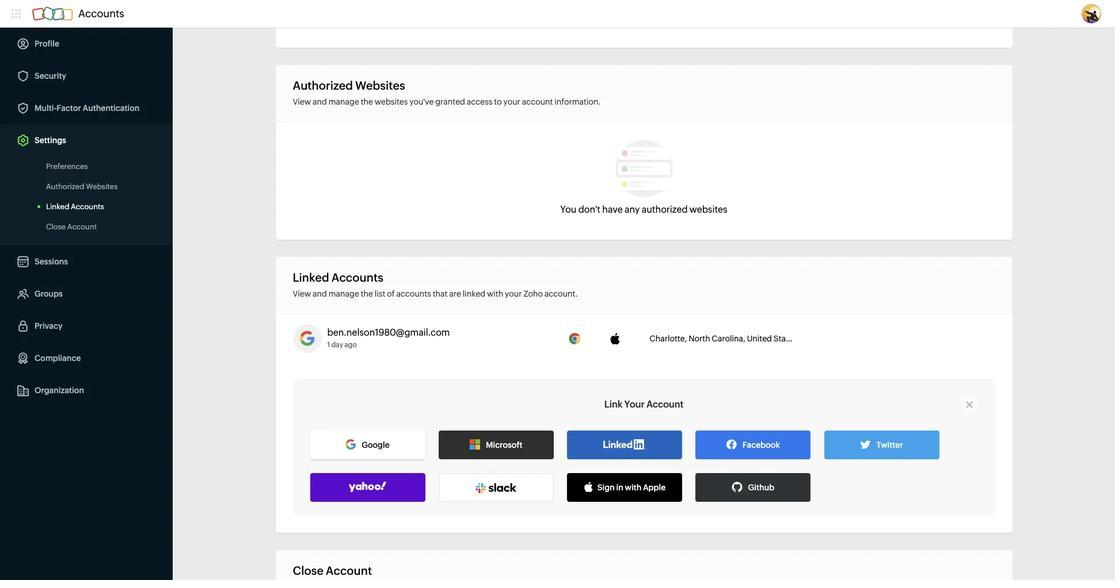 Task type: vqa. For each thing, say whether or not it's contained in the screenshot.
Accounts to the top
yes



Task type: describe. For each thing, give the bounding box(es) containing it.
0 vertical spatial account
[[67, 223, 97, 231]]

multi-
[[35, 104, 57, 113]]

granted
[[435, 97, 465, 107]]

accounts for linked accounts
[[71, 203, 104, 211]]

apple_small image
[[584, 482, 594, 493]]

access
[[467, 97, 492, 107]]

manage for websites
[[329, 97, 359, 107]]

view for linked accounts
[[293, 290, 311, 299]]

any
[[625, 204, 640, 215]]

linked accounts view and manage the list of accounts that are linked with your zoho account.
[[293, 271, 578, 299]]

day
[[331, 341, 343, 349]]

you don't have any authorized websites
[[560, 204, 727, 215]]

authentication
[[83, 104, 139, 113]]

you
[[560, 204, 577, 215]]

authorized
[[642, 204, 688, 215]]

preferences
[[46, 162, 88, 171]]

and for authorized
[[313, 97, 327, 107]]

github_small image
[[732, 482, 742, 493]]

profile
[[35, 39, 59, 48]]

0 vertical spatial close account
[[46, 223, 97, 231]]

privacy
[[35, 322, 62, 331]]

websites for authorized websites
[[86, 182, 118, 191]]

view for authorized websites
[[293, 97, 311, 107]]

google
[[362, 441, 390, 450]]

your
[[624, 400, 645, 410]]

account
[[522, 97, 553, 107]]

linked for linked accounts view and manage the list of accounts that are linked with your zoho account.
[[293, 271, 329, 284]]

facebook_small image
[[726, 440, 737, 450]]

microsoft
[[486, 441, 523, 450]]

organization
[[35, 386, 84, 396]]

websites for authorized websites view and manage the websites you've granted access to your account information.
[[355, 79, 405, 92]]

sign
[[597, 484, 615, 493]]

authorized for authorized websites
[[46, 182, 84, 191]]

you've
[[409, 97, 434, 107]]

twitter
[[876, 441, 903, 450]]

2 vertical spatial account
[[326, 565, 372, 578]]

are
[[449, 290, 461, 299]]

the for websites
[[361, 97, 373, 107]]

north
[[689, 334, 710, 344]]

multi-factor authentication
[[35, 104, 139, 113]]

ago
[[344, 341, 357, 349]]

1 horizontal spatial with
[[625, 484, 641, 493]]

1 vertical spatial close account
[[293, 565, 372, 578]]



Task type: locate. For each thing, give the bounding box(es) containing it.
linked accounts
[[46, 203, 104, 211]]

authorized websites
[[46, 182, 118, 191]]

1 manage from the top
[[329, 97, 359, 107]]

1 vertical spatial and
[[313, 290, 327, 299]]

the for accounts
[[361, 290, 373, 299]]

1 vertical spatial account
[[646, 400, 684, 410]]

2 the from the top
[[361, 290, 373, 299]]

0 horizontal spatial linked
[[46, 203, 69, 211]]

carolina,
[[712, 334, 745, 344]]

0 vertical spatial close
[[46, 223, 66, 231]]

1 vertical spatial websites
[[86, 182, 118, 191]]

the inside the authorized websites view and manage the websites you've granted access to your account information.
[[361, 97, 373, 107]]

and
[[313, 97, 327, 107], [313, 290, 327, 299]]

the
[[361, 97, 373, 107], [361, 290, 373, 299]]

1 vertical spatial your
[[505, 290, 522, 299]]

1 horizontal spatial linked
[[293, 271, 329, 284]]

1 vertical spatial websites
[[690, 204, 727, 215]]

ben.nelson1980@gmail.com 1 day ago
[[327, 328, 450, 349]]

account
[[67, 223, 97, 231], [646, 400, 684, 410], [326, 565, 372, 578]]

account.
[[544, 290, 578, 299]]

0 horizontal spatial close account
[[46, 223, 97, 231]]

1 vertical spatial authorized
[[46, 182, 84, 191]]

view inside linked accounts view and manage the list of accounts that are linked with your zoho account.
[[293, 290, 311, 299]]

accounts
[[78, 7, 124, 20], [71, 203, 104, 211], [331, 271, 383, 284]]

groups
[[35, 290, 63, 299]]

websites
[[355, 79, 405, 92], [86, 182, 118, 191]]

0 vertical spatial your
[[503, 97, 520, 107]]

1 vertical spatial linked
[[293, 271, 329, 284]]

compliance
[[35, 354, 81, 363]]

0 vertical spatial accounts
[[78, 7, 124, 20]]

2 view from the top
[[293, 290, 311, 299]]

0 vertical spatial linked
[[46, 203, 69, 211]]

1 and from the top
[[313, 97, 327, 107]]

0 horizontal spatial with
[[487, 290, 503, 299]]

1 horizontal spatial close account
[[293, 565, 372, 578]]

1 horizontal spatial websites
[[355, 79, 405, 92]]

manage inside linked accounts view and manage the list of accounts that are linked with your zoho account.
[[329, 290, 359, 299]]

1 vertical spatial manage
[[329, 290, 359, 299]]

0 horizontal spatial account
[[67, 223, 97, 231]]

2 manage from the top
[[329, 290, 359, 299]]

linked for linked accounts
[[46, 203, 69, 211]]

0 vertical spatial authorized
[[293, 79, 353, 92]]

apple
[[643, 484, 666, 493]]

have
[[602, 204, 623, 215]]

your
[[503, 97, 520, 107], [505, 290, 522, 299]]

1 vertical spatial close
[[293, 565, 324, 578]]

manage
[[329, 97, 359, 107], [329, 290, 359, 299]]

your right to
[[503, 97, 520, 107]]

1 horizontal spatial authorized
[[293, 79, 353, 92]]

os_osx image
[[609, 333, 621, 345]]

0 vertical spatial view
[[293, 97, 311, 107]]

0 horizontal spatial websites
[[86, 182, 118, 191]]

websites inside the authorized websites view and manage the websites you've granted access to your account information.
[[355, 79, 405, 92]]

0 horizontal spatial close
[[46, 223, 66, 231]]

websites left you've
[[375, 97, 408, 107]]

linked inside linked accounts view and manage the list of accounts that are linked with your zoho account.
[[293, 271, 329, 284]]

accounts inside linked accounts view and manage the list of accounts that are linked with your zoho account.
[[331, 271, 383, 284]]

1 the from the top
[[361, 97, 373, 107]]

linked
[[46, 203, 69, 211], [293, 271, 329, 284]]

with
[[487, 290, 503, 299], [625, 484, 641, 493]]

authorized inside the authorized websites view and manage the websites you've granted access to your account information.
[[293, 79, 353, 92]]

information.
[[555, 97, 601, 107]]

0 vertical spatial websites
[[375, 97, 408, 107]]

0 vertical spatial manage
[[329, 97, 359, 107]]

security
[[35, 71, 66, 81]]

0 vertical spatial websites
[[355, 79, 405, 92]]

twitter_small image
[[860, 440, 871, 450]]

link
[[604, 400, 623, 410]]

the inside linked accounts view and manage the list of accounts that are linked with your zoho account.
[[361, 290, 373, 299]]

0 vertical spatial and
[[313, 97, 327, 107]]

authorized for authorized websites view and manage the websites you've granted access to your account information.
[[293, 79, 353, 92]]

charlotte,
[[650, 334, 687, 344]]

and inside linked accounts view and manage the list of accounts that are linked with your zoho account.
[[313, 290, 327, 299]]

1 vertical spatial view
[[293, 290, 311, 299]]

1 horizontal spatial close
[[293, 565, 324, 578]]

your left the zoho
[[505, 290, 522, 299]]

authorized websites view and manage the websites you've granted access to your account information.
[[293, 79, 601, 107]]

1 horizontal spatial websites
[[690, 204, 727, 215]]

and inside the authorized websites view and manage the websites you've granted access to your account information.
[[313, 97, 327, 107]]

list
[[375, 290, 385, 299]]

the left 'list'
[[361, 290, 373, 299]]

accounts
[[396, 290, 431, 299]]

to
[[494, 97, 502, 107]]

view inside the authorized websites view and manage the websites you've granted access to your account information.
[[293, 97, 311, 107]]

states
[[774, 334, 797, 344]]

2 vertical spatial accounts
[[331, 271, 383, 284]]

sign in with apple
[[597, 484, 666, 493]]

github
[[748, 484, 774, 493]]

manage for accounts
[[329, 290, 359, 299]]

1 horizontal spatial account
[[326, 565, 372, 578]]

0 vertical spatial the
[[361, 97, 373, 107]]

websites
[[375, 97, 408, 107], [690, 204, 727, 215]]

2 horizontal spatial account
[[646, 400, 684, 410]]

your inside linked accounts view and manage the list of accounts that are linked with your zoho account.
[[505, 290, 522, 299]]

accounts for linked accounts view and manage the list of accounts that are linked with your zoho account.
[[331, 271, 383, 284]]

that
[[433, 290, 448, 299]]

close
[[46, 223, 66, 231], [293, 565, 324, 578]]

charlotte, north carolina, united states
[[650, 334, 797, 344]]

ben.nelson1980@gmail.com
[[327, 328, 450, 339]]

1 vertical spatial accounts
[[71, 203, 104, 211]]

link your account
[[604, 400, 684, 410]]

0 horizontal spatial authorized
[[46, 182, 84, 191]]

settings
[[35, 136, 66, 145]]

with right 'linked'
[[487, 290, 503, 299]]

websites right authorized
[[690, 204, 727, 215]]

close account
[[46, 223, 97, 231], [293, 565, 372, 578]]

and for linked
[[313, 290, 327, 299]]

your inside the authorized websites view and manage the websites you've granted access to your account information.
[[503, 97, 520, 107]]

view
[[293, 97, 311, 107], [293, 290, 311, 299]]

in
[[616, 484, 623, 493]]

0 horizontal spatial websites
[[375, 97, 408, 107]]

websites inside the authorized websites view and manage the websites you've granted access to your account information.
[[375, 97, 408, 107]]

factor
[[57, 104, 81, 113]]

0 vertical spatial with
[[487, 290, 503, 299]]

linked
[[463, 290, 485, 299]]

manage inside the authorized websites view and manage the websites you've granted access to your account information.
[[329, 97, 359, 107]]

with inside linked accounts view and manage the list of accounts that are linked with your zoho account.
[[487, 290, 503, 299]]

1 vertical spatial the
[[361, 290, 373, 299]]

don't
[[578, 204, 600, 215]]

1 vertical spatial with
[[625, 484, 641, 493]]

united
[[747, 334, 772, 344]]

the left you've
[[361, 97, 373, 107]]

of
[[387, 290, 395, 299]]

zoho
[[523, 290, 543, 299]]

1 view from the top
[[293, 97, 311, 107]]

facebook
[[743, 441, 780, 450]]

with right in
[[625, 484, 641, 493]]

1
[[327, 341, 330, 349]]

authorized
[[293, 79, 353, 92], [46, 182, 84, 191]]

sessions
[[35, 257, 68, 267]]

2 and from the top
[[313, 290, 327, 299]]



